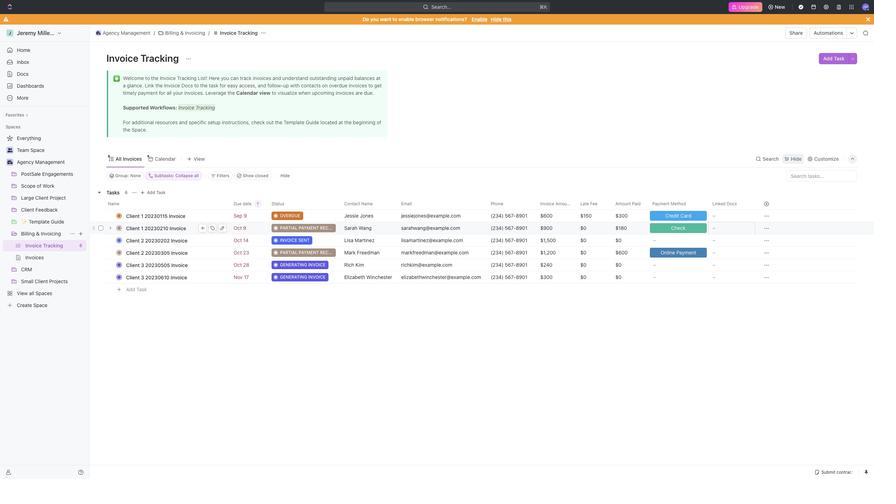 Task type: locate. For each thing, give the bounding box(es) containing it.
6 (234) 567-8901 from the top
[[491, 274, 527, 280]]

1 vertical spatial partial
[[280, 250, 298, 255]]

invoices
[[123, 156, 142, 162], [25, 255, 44, 261]]

1 partial from the top
[[280, 226, 298, 231]]

guide
[[51, 219, 64, 225]]

567- for $1,200
[[505, 250, 516, 256]]

hide
[[491, 16, 502, 22], [791, 156, 802, 162], [280, 173, 290, 178]]

1 partial payment received button from the top
[[267, 222, 341, 235]]

8901 for $600
[[516, 213, 527, 219]]

0 vertical spatial spaces
[[6, 124, 21, 130]]

4 (234) from the top
[[491, 250, 503, 256]]

jessie
[[344, 213, 359, 219]]

2 left 20230202
[[141, 238, 144, 244]]

client for client 2 20230202 invoice
[[126, 238, 140, 244]]

1 generating invoice button from the top
[[267, 259, 340, 272]]

0 horizontal spatial management
[[35, 159, 65, 165]]

0 vertical spatial agency management
[[103, 30, 150, 36]]

0 vertical spatial task
[[834, 56, 845, 61]]

0 vertical spatial tracking
[[238, 30, 258, 36]]

$600 up $900
[[540, 213, 553, 219]]

– button for $1,200
[[708, 247, 755, 259]]

1 inside client 1 20230115 invoice link
[[141, 213, 143, 219]]

– for $300
[[712, 274, 715, 280]]

$600 button down the $180 button
[[611, 247, 648, 259]]

0 horizontal spatial name
[[108, 201, 119, 207]]

enable
[[472, 16, 487, 22]]

(234) 567-8901 link for $1,200
[[491, 250, 527, 256]]

generating invoice
[[280, 262, 326, 268], [280, 275, 326, 280]]

2 vertical spatial tracking
[[43, 243, 63, 249]]

1 horizontal spatial &
[[180, 30, 184, 36]]

1 horizontal spatial add
[[147, 190, 155, 195]]

1 vertical spatial payment
[[299, 250, 319, 255]]

0 vertical spatial invoice
[[280, 238, 297, 243]]

2 horizontal spatial hide
[[791, 156, 802, 162]]

search button
[[754, 154, 781, 164]]

2 amount from the left
[[615, 201, 631, 207]]

8901 for $1,200
[[516, 250, 527, 256]]

4 8901 from the top
[[516, 250, 527, 256]]

0 horizontal spatial agency
[[17, 159, 34, 165]]

tree
[[3, 133, 86, 311]]

– for $240
[[712, 262, 715, 268]]

0 vertical spatial invoice tracking link
[[211, 29, 259, 37]]

3 left 20230610
[[141, 275, 144, 281]]

client for client 1 20230115 invoice
[[126, 213, 140, 219]]

lisa
[[344, 237, 353, 243]]

0 horizontal spatial agency management
[[17, 159, 65, 165]]

lisa martinez button
[[340, 234, 397, 247]]

payment right online
[[676, 250, 696, 256]]

(234) 567-8901 link for $240
[[491, 262, 527, 268]]

$600 button
[[536, 210, 576, 222], [611, 247, 648, 259]]

spaces down favorites
[[6, 124, 21, 130]]

5 (234) 567-8901 link from the top
[[491, 262, 527, 268]]

0 horizontal spatial all
[[29, 291, 34, 297]]

0 horizontal spatial tracking
[[43, 243, 63, 249]]

1 3 from the top
[[141, 262, 144, 268]]

0 vertical spatial space
[[30, 147, 45, 153]]

5 567- from the top
[[505, 262, 516, 268]]

more button
[[3, 92, 86, 104]]

1 vertical spatial hide
[[791, 156, 802, 162]]

invoice for rich kim
[[308, 262, 326, 268]]

add task down automations button
[[823, 56, 845, 61]]

2 partial from the top
[[280, 250, 298, 255]]

client left 20230115
[[126, 213, 140, 219]]

0 vertical spatial agency
[[103, 30, 120, 36]]

2 partial payment received from the top
[[280, 250, 341, 255]]

1 vertical spatial $600 button
[[611, 247, 648, 259]]

3 567- from the top
[[505, 237, 516, 243]]

client feedback link
[[21, 204, 85, 216]]

client 2 20230202 invoice
[[126, 238, 187, 244]]

6 inside sidebar navigation
[[79, 243, 82, 248]]

3 for 20230505
[[141, 262, 144, 268]]

generating invoice button
[[267, 259, 340, 272], [267, 271, 340, 284]]

1 vertical spatial &
[[36, 231, 40, 237]]

space down the 'view all spaces' link
[[33, 302, 47, 308]]

client left 20230305
[[126, 250, 140, 256]]

payment down overdue dropdown button
[[299, 226, 319, 231]]

all invoices
[[116, 156, 142, 162]]

j
[[9, 30, 11, 36]]

add task button up name dropdown button
[[139, 189, 168, 197]]

space for team space
[[30, 147, 45, 153]]

everything
[[17, 135, 41, 141]]

amount left 'paid'
[[615, 201, 631, 207]]

tree containing everything
[[3, 133, 86, 311]]

received left mark
[[320, 250, 341, 255]]

partial payment received button up sent in the left of the page
[[267, 222, 341, 235]]

scope
[[21, 183, 35, 189]]

$300 down $240
[[540, 274, 552, 280]]

rich kim
[[344, 262, 364, 268]]

client 2 20230305 invoice
[[126, 250, 188, 256]]

elizabeth
[[344, 274, 365, 280]]

(234) for jessiejones@example.com
[[491, 213, 503, 219]]

generating invoice button for rich
[[267, 259, 340, 272]]

1 vertical spatial billing
[[21, 231, 35, 237]]

1 generating from the top
[[280, 262, 307, 268]]

client for client 3 20230505 invoice
[[126, 262, 140, 268]]

1 inside client 1 20230210 invoice link
[[141, 225, 143, 231]]

1 horizontal spatial payment
[[676, 250, 696, 256]]

5 8901 from the top
[[516, 262, 527, 268]]

0 horizontal spatial /
[[154, 30, 155, 36]]

0 vertical spatial 1
[[141, 213, 143, 219]]

agency management
[[103, 30, 150, 36], [17, 159, 65, 165]]

0 horizontal spatial add
[[126, 287, 135, 293]]

3 (234) 567-8901 from the top
[[491, 237, 527, 243]]

generating for elizabeth winchester
[[280, 275, 307, 280]]

1 (234) 567-8901 from the top
[[491, 213, 527, 219]]

1 vertical spatial 3
[[141, 275, 144, 281]]

$600
[[540, 213, 553, 219], [615, 250, 628, 256]]

1 vertical spatial partial payment received
[[280, 250, 341, 255]]

0 horizontal spatial $600 button
[[536, 210, 576, 222]]

docs inside linked docs dropdown button
[[727, 201, 737, 207]]

payment inside dropdown button
[[676, 250, 696, 256]]

name up jones
[[361, 201, 373, 207]]

2 for 20230202
[[141, 238, 144, 244]]

2 vertical spatial invoice tracking
[[25, 243, 63, 249]]

favorites
[[6, 112, 24, 118]]

$300 for top $300 button
[[615, 213, 628, 219]]

invoice inside dropdown button
[[540, 201, 554, 207]]

1 vertical spatial all
[[29, 291, 34, 297]]

2 received from the top
[[320, 250, 341, 255]]

2 payment from the top
[[299, 250, 319, 255]]

1 left 20230210
[[141, 225, 143, 231]]

6 (234) 567-8901 link from the top
[[491, 274, 527, 280]]

show
[[243, 173, 254, 178]]

jeremy miller's workspace
[[17, 30, 87, 36]]

docs inside 'docs' link
[[17, 71, 28, 77]]

$180 button
[[611, 222, 648, 235]]

(234) 567-8901 link for $900
[[491, 225, 527, 231]]

payment method
[[652, 201, 686, 207]]

1 2 from the top
[[141, 238, 144, 244]]

all
[[194, 173, 199, 178], [29, 291, 34, 297]]

$300 button down $240
[[536, 271, 576, 284]]

client left 20230210
[[126, 225, 140, 231]]

– for $1,500
[[712, 237, 715, 243]]

spaces down small client projects
[[35, 291, 52, 297]]

0 horizontal spatial docs
[[17, 71, 28, 77]]

hide right the search
[[791, 156, 802, 162]]

invoices right all
[[123, 156, 142, 162]]

– button for $1,500
[[708, 234, 755, 247]]

0 vertical spatial generating invoice
[[280, 262, 326, 268]]

1 567- from the top
[[505, 213, 516, 219]]

favorites button
[[3, 111, 31, 119]]

generating invoice button for elizabeth
[[267, 271, 340, 284]]

2 horizontal spatial task
[[834, 56, 845, 61]]

4 567- from the top
[[505, 250, 516, 256]]

$300 up $180
[[615, 213, 628, 219]]

2 (234) 567-8901 from the top
[[491, 225, 527, 231]]

everything link
[[3, 133, 85, 144]]

partial down overdue
[[280, 226, 298, 231]]

6 567- from the top
[[505, 274, 516, 280]]

– button for $300
[[708, 271, 755, 284]]

docs right linked
[[727, 201, 737, 207]]

add task button down automations button
[[819, 53, 849, 64]]

mark
[[344, 250, 356, 256]]

0 horizontal spatial invoicing
[[41, 231, 61, 237]]

online
[[661, 250, 675, 256]]

1 vertical spatial agency management
[[17, 159, 65, 165]]

0 horizontal spatial $300
[[540, 274, 552, 280]]

1 vertical spatial business time image
[[7, 160, 12, 164]]

3 left 20230505
[[141, 262, 144, 268]]

space down everything link on the left
[[30, 147, 45, 153]]

1 horizontal spatial 6
[[125, 190, 128, 195]]

name down tasks
[[108, 201, 119, 207]]

agency
[[103, 30, 120, 36], [17, 159, 34, 165]]

add down automations button
[[823, 56, 833, 61]]

partial
[[280, 226, 298, 231], [280, 250, 298, 255]]

1 vertical spatial invoices
[[25, 255, 44, 261]]

1 horizontal spatial $600 button
[[611, 247, 648, 259]]

1 vertical spatial received
[[320, 250, 341, 255]]

add up name dropdown button
[[147, 190, 155, 195]]

(234) 567-8901 for $300
[[491, 274, 527, 280]]

partial payment received button down sent in the left of the page
[[267, 247, 341, 259]]

– button for $600
[[708, 210, 755, 222]]

2 left 20230305
[[141, 250, 144, 256]]

1 horizontal spatial agency management
[[103, 30, 150, 36]]

add down client 3 20230610 invoice
[[126, 287, 135, 293]]

paid
[[632, 201, 641, 207]]

view inside button
[[194, 156, 205, 162]]

1 vertical spatial docs
[[727, 201, 737, 207]]

2 vertical spatial add task
[[126, 287, 147, 293]]

Search tasks... text field
[[787, 171, 857, 181]]

/
[[154, 30, 155, 36], [208, 30, 210, 36]]

6 right tasks
[[125, 190, 128, 195]]

1 horizontal spatial amount
[[615, 201, 631, 207]]

add task button down client 3 20230610 invoice
[[123, 286, 150, 294]]

1 vertical spatial $300 button
[[536, 271, 576, 284]]

billing & invoicing
[[165, 30, 205, 36], [21, 231, 61, 237]]

partial payment received down overdue dropdown button
[[280, 226, 341, 231]]

1 vertical spatial billing & invoicing
[[21, 231, 61, 237]]

$600 button down 'invoice amount'
[[536, 210, 576, 222]]

billing & invoicing link
[[156, 29, 207, 37], [21, 228, 67, 240]]

check button
[[649, 222, 708, 235]]

1 payment from the top
[[299, 226, 319, 231]]

2 vertical spatial add task button
[[123, 286, 150, 294]]

winchester
[[366, 274, 392, 280]]

1 left 20230115
[[141, 213, 143, 219]]

all invoices link
[[114, 154, 142, 164]]

2 vertical spatial hide
[[280, 173, 290, 178]]

business time image
[[96, 31, 101, 35], [7, 160, 12, 164]]

hide left this
[[491, 16, 502, 22]]

2 partial payment received button from the top
[[267, 247, 341, 259]]

2 2 from the top
[[141, 250, 144, 256]]

0 horizontal spatial agency management link
[[17, 157, 85, 168]]

$900 button
[[536, 222, 576, 235]]

elizabeth winchester button
[[340, 271, 397, 284]]

invoice tracking
[[220, 30, 258, 36], [106, 52, 181, 64], [25, 243, 63, 249]]

client left 20230505
[[126, 262, 140, 268]]

0 vertical spatial add
[[823, 56, 833, 61]]

0 horizontal spatial view
[[17, 291, 28, 297]]

partial payment received button for mark
[[267, 247, 341, 259]]

3 (234) 567-8901 link from the top
[[491, 237, 527, 243]]

received left sarah
[[320, 226, 341, 231]]

2 (234) from the top
[[491, 225, 503, 231]]

0 horizontal spatial business time image
[[7, 160, 12, 164]]

6
[[125, 190, 128, 195], [79, 243, 82, 248]]

business time image inside sidebar navigation
[[7, 160, 12, 164]]

payment up the credit
[[652, 201, 670, 207]]

0 horizontal spatial invoice tracking
[[25, 243, 63, 249]]

1 1 from the top
[[141, 213, 143, 219]]

client for client 3 20230610 invoice
[[126, 275, 140, 281]]

1 (234) 567-8901 link from the top
[[491, 213, 527, 219]]

2 generating invoice button from the top
[[267, 271, 340, 284]]

elizabethwinchester@example.com link
[[401, 274, 481, 280]]

– for $1,200
[[712, 250, 715, 256]]

generating for rich kim
[[280, 262, 307, 268]]

2 / from the left
[[208, 30, 210, 36]]

create space link
[[3, 300, 85, 311]]

view up 'create' at left
[[17, 291, 28, 297]]

business time image right "workspace"
[[96, 31, 101, 35]]

docs link
[[3, 69, 86, 80]]

1 (234) from the top
[[491, 213, 503, 219]]

1 horizontal spatial docs
[[727, 201, 737, 207]]

jeremy miller's workspace, , element
[[6, 30, 13, 37]]

generating invoice for rich kim
[[280, 262, 326, 268]]

0 horizontal spatial 6
[[79, 243, 82, 248]]

4 (234) 567-8901 from the top
[[491, 250, 527, 256]]

0 vertical spatial invoices
[[123, 156, 142, 162]]

0 vertical spatial billing & invoicing
[[165, 30, 205, 36]]

6 8901 from the top
[[516, 274, 527, 280]]

show closed
[[243, 173, 268, 178]]

1 vertical spatial generating
[[280, 275, 307, 280]]

partial down invoice sent
[[280, 250, 298, 255]]

1 vertical spatial billing & invoicing link
[[21, 228, 67, 240]]

0 vertical spatial generating
[[280, 262, 307, 268]]

0 vertical spatial payment
[[652, 201, 670, 207]]

jessiejones@example.com link
[[401, 213, 461, 219]]

3 8901 from the top
[[516, 237, 527, 243]]

1 horizontal spatial invoices
[[123, 156, 142, 162]]

1 horizontal spatial agency
[[103, 30, 120, 36]]

upgrade link
[[729, 2, 762, 12]]

task down client 3 20230610 invoice
[[137, 287, 147, 293]]

$600 down $180
[[615, 250, 628, 256]]

(234) 567-8901 link for $600
[[491, 213, 527, 219]]

task down automations button
[[834, 56, 845, 61]]

0 horizontal spatial payment
[[652, 201, 670, 207]]

lisamartinez@example.com
[[401, 237, 463, 243]]

1 received from the top
[[320, 226, 341, 231]]

docs down inbox
[[17, 71, 28, 77]]

2 horizontal spatial invoice tracking
[[220, 30, 258, 36]]

client 3 20230610 invoice link
[[124, 272, 228, 283]]

6 (234) from the top
[[491, 274, 503, 280]]

2 8901 from the top
[[516, 225, 527, 231]]

2 generating from the top
[[280, 275, 307, 280]]

partial payment received down the invoice sent dropdown button
[[280, 250, 341, 255]]

view up 'subtasks: collapse all' on the left top of page
[[194, 156, 205, 162]]

1 vertical spatial spaces
[[35, 291, 52, 297]]

0 vertical spatial invoice tracking
[[220, 30, 258, 36]]

3
[[141, 262, 144, 268], [141, 275, 144, 281]]

$300 button down the amount paid
[[611, 210, 648, 222]]

invoices up crm
[[25, 255, 44, 261]]

project
[[50, 195, 66, 201]]

partial payment received
[[280, 226, 341, 231], [280, 250, 341, 255]]

6 up invoices "link"
[[79, 243, 82, 248]]

invoice sent button
[[267, 234, 340, 247]]

none
[[130, 173, 141, 178]]

add task down client 3 20230610 invoice
[[126, 287, 147, 293]]

hide right closed at the top left of page
[[280, 173, 290, 178]]

0 horizontal spatial invoices
[[25, 255, 44, 261]]

567- for $240
[[505, 262, 516, 268]]

name button
[[106, 198, 229, 210]]

(234) for sarahwang@example.com
[[491, 225, 503, 231]]

1 vertical spatial $300
[[540, 274, 552, 280]]

view
[[194, 156, 205, 162], [17, 291, 28, 297]]

hide inside button
[[280, 173, 290, 178]]

0 vertical spatial add task button
[[819, 53, 849, 64]]

view for view
[[194, 156, 205, 162]]

1 generating invoice from the top
[[280, 262, 326, 268]]

0 horizontal spatial billing
[[21, 231, 35, 237]]

5 (234) from the top
[[491, 262, 503, 268]]

1 / from the left
[[154, 30, 155, 36]]

1 8901 from the top
[[516, 213, 527, 219]]

billing inside sidebar navigation
[[21, 231, 35, 237]]

1 vertical spatial 6
[[79, 243, 82, 248]]

1 vertical spatial view
[[17, 291, 28, 297]]

amount paid button
[[611, 198, 648, 210]]

0 horizontal spatial amount
[[556, 201, 571, 207]]

add task up name dropdown button
[[147, 190, 166, 195]]

2 1 from the top
[[141, 225, 143, 231]]

view inside "tree"
[[17, 291, 28, 297]]

business time image down user group icon
[[7, 160, 12, 164]]

4 (234) 567-8901 link from the top
[[491, 250, 527, 256]]

small client projects
[[21, 279, 68, 285]]

5 (234) 567-8901 from the top
[[491, 262, 527, 268]]

1 vertical spatial 1
[[141, 225, 143, 231]]

2 generating invoice from the top
[[280, 275, 326, 280]]

received for sarah
[[320, 226, 341, 231]]

1 horizontal spatial invoice tracking
[[106, 52, 181, 64]]

0 vertical spatial $600 button
[[536, 210, 576, 222]]

client for client 1 20230210 invoice
[[126, 225, 140, 231]]

agency management inside sidebar navigation
[[17, 159, 65, 165]]

0 horizontal spatial hide
[[280, 173, 290, 178]]

invoice inside dropdown button
[[280, 238, 297, 243]]

payment method button
[[648, 198, 708, 210]]

credit
[[665, 213, 679, 219]]

all right collapse
[[194, 173, 199, 178]]

– for $900
[[712, 225, 715, 231]]

1 horizontal spatial $600
[[615, 250, 628, 256]]

2 567- from the top
[[505, 225, 516, 231]]

$1,200
[[540, 250, 556, 256]]

2 (234) 567-8901 link from the top
[[491, 225, 527, 231]]

all up create space
[[29, 291, 34, 297]]

client 3 20230505 invoice link
[[124, 260, 228, 270]]

payment down the invoice sent dropdown button
[[299, 250, 319, 255]]

client down "large"
[[21, 207, 34, 213]]

& inside sidebar navigation
[[36, 231, 40, 237]]

1 vertical spatial 2
[[141, 250, 144, 256]]

client left 20230202
[[126, 238, 140, 244]]

client left 20230610
[[126, 275, 140, 281]]

1 vertical spatial task
[[156, 190, 166, 195]]

late fee
[[580, 201, 597, 207]]

invoice tracking link
[[211, 29, 259, 37], [25, 240, 77, 252]]

share
[[789, 30, 803, 36]]

1 horizontal spatial /
[[208, 30, 210, 36]]

– for $600
[[712, 213, 715, 219]]

3 (234) from the top
[[491, 237, 503, 243]]

subtasks:
[[154, 173, 174, 178]]

late
[[580, 201, 589, 207]]

partial payment received button for sarah
[[267, 222, 341, 235]]

client up client feedback
[[35, 195, 48, 201]]

richkim@example.com link
[[401, 262, 452, 268]]

task up name dropdown button
[[156, 190, 166, 195]]

2 3 from the top
[[141, 275, 144, 281]]

client 3 20230610 invoice
[[126, 275, 187, 281]]

fee
[[590, 201, 597, 207]]

client 1 20230210 invoice link
[[124, 223, 228, 233]]

amount left late
[[556, 201, 571, 207]]

crm
[[21, 267, 32, 273]]

1 partial payment received from the top
[[280, 226, 341, 231]]

management
[[121, 30, 150, 36], [35, 159, 65, 165]]

automations
[[814, 30, 843, 36]]



Task type: vqa. For each thing, say whether or not it's contained in the screenshot.
"Marketing"
no



Task type: describe. For each thing, give the bounding box(es) containing it.
martinez
[[355, 237, 375, 243]]

create
[[17, 302, 32, 308]]

date
[[243, 201, 252, 207]]

1 vertical spatial add task button
[[139, 189, 168, 197]]

invoice amount button
[[536, 198, 576, 210]]

client 3 20230505 invoice
[[126, 262, 188, 268]]

✨
[[21, 219, 27, 225]]

contact name
[[344, 201, 373, 207]]

1 horizontal spatial tracking
[[141, 52, 179, 64]]

received for mark
[[320, 250, 341, 255]]

0 horizontal spatial billing & invoicing link
[[21, 228, 67, 240]]

client 1 20230115 invoice link
[[124, 211, 228, 221]]

1 horizontal spatial agency management link
[[94, 29, 152, 37]]

tasks
[[106, 190, 120, 196]]

1 vertical spatial agency management link
[[17, 157, 85, 168]]

client for client feedback
[[21, 207, 34, 213]]

invoicing inside sidebar navigation
[[41, 231, 61, 237]]

dashboards link
[[3, 80, 86, 92]]

contact
[[344, 201, 360, 207]]

you
[[370, 16, 379, 22]]

new
[[775, 4, 785, 10]]

online payment
[[661, 250, 696, 256]]

invoice for elizabeth winchester
[[308, 275, 326, 280]]

team space
[[17, 147, 45, 153]]

1 vertical spatial add task
[[147, 190, 166, 195]]

closed
[[255, 173, 268, 178]]

0 horizontal spatial $300 button
[[536, 271, 576, 284]]

1 for 20230210
[[141, 225, 143, 231]]

amount paid
[[615, 201, 641, 207]]

0 vertical spatial billing
[[165, 30, 179, 36]]

payment for sarah wang
[[299, 226, 319, 231]]

postsale engagements link
[[21, 169, 85, 180]]

$1,200 button
[[536, 247, 576, 259]]

2 horizontal spatial tracking
[[238, 30, 258, 36]]

billing & invoicing inside "tree"
[[21, 231, 61, 237]]

richkim@example.com
[[401, 262, 452, 268]]

0 vertical spatial management
[[121, 30, 150, 36]]

$240 button
[[536, 259, 576, 272]]

payment inside dropdown button
[[652, 201, 670, 207]]

large client project link
[[21, 193, 85, 204]]

to
[[393, 16, 397, 22]]

tracking inside sidebar navigation
[[43, 243, 63, 249]]

8901 for $1,500
[[516, 237, 527, 243]]

payment for mark freedman
[[299, 250, 319, 255]]

client for client 2 20230305 invoice
[[126, 250, 140, 256]]

lisa martinez
[[344, 237, 375, 243]]

8901 for $240
[[516, 262, 527, 268]]

partial payment received for sarah wang
[[280, 226, 341, 231]]

0 horizontal spatial spaces
[[6, 124, 21, 130]]

sarah wang
[[344, 225, 372, 231]]

1 horizontal spatial task
[[156, 190, 166, 195]]

567- for $300
[[505, 274, 516, 280]]

1 name from the left
[[108, 201, 119, 207]]

partial for mark freedman
[[280, 250, 298, 255]]

0 vertical spatial &
[[180, 30, 184, 36]]

method
[[671, 201, 686, 207]]

1 horizontal spatial hide
[[491, 16, 502, 22]]

jones
[[360, 213, 373, 219]]

(234) for elizabethwinchester@example.com
[[491, 274, 503, 280]]

space for create space
[[33, 302, 47, 308]]

$150
[[580, 213, 592, 219]]

tree inside sidebar navigation
[[3, 133, 86, 311]]

collapse
[[175, 173, 193, 178]]

invoices inside invoices "link"
[[25, 255, 44, 261]]

(234) for lisamartinez@example.com
[[491, 237, 503, 243]]

search...
[[431, 4, 451, 10]]

0 horizontal spatial task
[[137, 287, 147, 293]]

0 horizontal spatial $600
[[540, 213, 553, 219]]

1 vertical spatial invoice tracking
[[106, 52, 181, 64]]

calendar
[[155, 156, 176, 162]]

invoice sent
[[280, 238, 310, 243]]

sidebar navigation
[[0, 25, 91, 480]]

0 vertical spatial all
[[194, 173, 199, 178]]

$300 for left $300 button
[[540, 274, 552, 280]]

spaces inside the 'view all spaces' link
[[35, 291, 52, 297]]

mark freedman
[[344, 250, 380, 256]]

markfreedman@example.com link
[[401, 250, 469, 256]]

this
[[503, 16, 511, 22]]

template
[[29, 219, 50, 225]]

8901 for $300
[[516, 274, 527, 280]]

phone button
[[487, 198, 536, 210]]

jessie jones button
[[340, 210, 397, 222]]

kim
[[355, 262, 364, 268]]

elizabethwinchester@example.com
[[401, 274, 481, 280]]

invoice inside sidebar navigation
[[25, 243, 42, 249]]

0 vertical spatial invoicing
[[185, 30, 205, 36]]

markfreedman@example.com
[[401, 250, 469, 256]]

sarah wang button
[[340, 222, 397, 235]]

user group image
[[7, 148, 12, 152]]

(234) for markfreedman@example.com
[[491, 250, 503, 256]]

(234) 567-8901 for $240
[[491, 262, 527, 268]]

all inside "tree"
[[29, 291, 34, 297]]

✨ template guide link
[[21, 216, 85, 228]]

0 vertical spatial add task
[[823, 56, 845, 61]]

✨ template guide
[[21, 219, 64, 225]]

filters
[[217, 173, 229, 178]]

small client projects link
[[21, 276, 85, 287]]

567- for $900
[[505, 225, 516, 231]]

2 vertical spatial add
[[126, 287, 135, 293]]

filters button
[[208, 172, 233, 180]]

scope of work
[[21, 183, 54, 189]]

invoices inside all invoices "link"
[[123, 156, 142, 162]]

567- for $1,500
[[505, 237, 516, 243]]

jm button
[[860, 1, 871, 13]]

(234) for richkim@example.com
[[491, 262, 503, 268]]

8901 for $900
[[516, 225, 527, 231]]

(234) 567-8901 for $1,200
[[491, 250, 527, 256]]

linked docs
[[712, 201, 737, 207]]

1 vertical spatial invoice tracking link
[[25, 240, 77, 252]]

partial for sarah wang
[[280, 226, 298, 231]]

browser
[[415, 16, 434, 22]]

view for view all spaces
[[17, 291, 28, 297]]

– button for $900
[[708, 222, 755, 235]]

card
[[681, 213, 691, 219]]

2 for 20230305
[[141, 250, 144, 256]]

freedman
[[357, 250, 380, 256]]

invoice tracking inside sidebar navigation
[[25, 243, 63, 249]]

client feedback
[[21, 207, 58, 213]]

team
[[17, 147, 29, 153]]

online payment button
[[649, 247, 708, 259]]

due date
[[234, 201, 252, 207]]

client up the 'view all spaces' link
[[35, 279, 48, 285]]

2 name from the left
[[361, 201, 373, 207]]

postsale engagements
[[21, 171, 73, 177]]

1 amount from the left
[[556, 201, 571, 207]]

0 vertical spatial $300 button
[[611, 210, 648, 222]]

enable
[[399, 16, 414, 22]]

large
[[21, 195, 34, 201]]

(234) 567-8901 for $1,500
[[491, 237, 527, 243]]

agency inside sidebar navigation
[[17, 159, 34, 165]]

home link
[[3, 45, 86, 56]]

notifications?
[[436, 16, 467, 22]]

credit card
[[665, 213, 691, 219]]

large client project
[[21, 195, 66, 201]]

(234) 567-8901 for $900
[[491, 225, 527, 231]]

0 vertical spatial billing & invoicing link
[[156, 29, 207, 37]]

567- for $600
[[505, 213, 516, 219]]

feedback
[[36, 207, 58, 213]]

$180
[[615, 225, 627, 231]]

show closed button
[[234, 172, 272, 180]]

customize
[[814, 156, 839, 162]]

1 horizontal spatial business time image
[[96, 31, 101, 35]]

inbox link
[[3, 57, 86, 68]]

management inside "tree"
[[35, 159, 65, 165]]

(234) 567-8901 for $600
[[491, 213, 527, 219]]

search
[[763, 156, 779, 162]]

(234) 567-8901 link for $1,500
[[491, 237, 527, 243]]

dashboards
[[17, 83, 44, 89]]

email button
[[397, 198, 487, 210]]

1 vertical spatial add
[[147, 190, 155, 195]]

invoices link
[[25, 252, 85, 263]]

jessiejones@example.com
[[401, 213, 461, 219]]

view all spaces link
[[3, 288, 85, 299]]

3 for 20230610
[[141, 275, 144, 281]]

1 for 20230115
[[141, 213, 143, 219]]

2 horizontal spatial add
[[823, 56, 833, 61]]

– button for $240
[[708, 259, 755, 272]]

(234) 567-8901 link for $300
[[491, 274, 527, 280]]

do
[[363, 16, 369, 22]]

partial payment received for mark freedman
[[280, 250, 341, 255]]

hide inside dropdown button
[[791, 156, 802, 162]]

of
[[37, 183, 41, 189]]

generating invoice for elizabeth winchester
[[280, 275, 326, 280]]

hide button
[[278, 172, 293, 180]]



